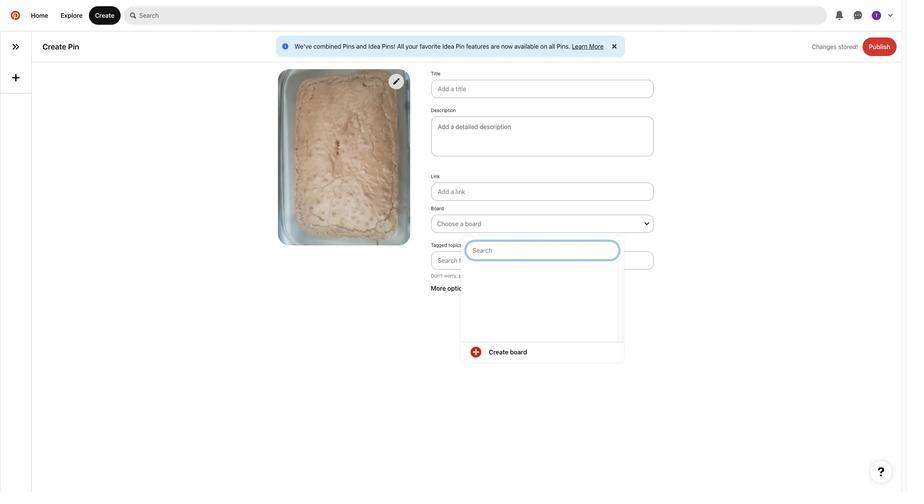 Task type: vqa. For each thing, say whether or not it's contained in the screenshot.
leftmost Idea
yes



Task type: locate. For each thing, give the bounding box(es) containing it.
0 vertical spatial your
[[406, 43, 418, 50]]

publish
[[869, 43, 891, 50]]

1 vertical spatial more
[[431, 285, 446, 292]]

pin down explore link
[[68, 42, 79, 51]]

won't
[[475, 273, 487, 279]]

a
[[460, 220, 464, 227]]

2 idea from the left
[[442, 43, 454, 50]]

idea right the and at the top left of the page
[[368, 43, 380, 50]]

don't worry, people won't see your tags
[[431, 273, 518, 279]]

and
[[356, 43, 367, 50]]

pin
[[68, 42, 79, 51], [456, 43, 465, 50]]

your right the see
[[498, 273, 507, 279]]

all
[[549, 43, 555, 50]]

Search text field
[[139, 6, 827, 25]]

pins!
[[382, 43, 396, 50]]

create inside button
[[489, 349, 509, 356]]

create board
[[489, 349, 527, 356]]

2 vertical spatial create
[[489, 349, 509, 356]]

board
[[465, 220, 482, 227], [510, 349, 527, 356]]

1 horizontal spatial your
[[498, 273, 507, 279]]

tagged
[[431, 242, 447, 248]]

Tagged topics (0) text field
[[431, 251, 654, 270]]

0 vertical spatial more
[[589, 43, 604, 50]]

2 horizontal spatial create
[[489, 349, 509, 356]]

Add a detailed description field
[[438, 123, 647, 130]]

publish button
[[863, 37, 897, 56]]

1 vertical spatial board
[[510, 349, 527, 356]]

(0)
[[463, 242, 470, 248]]

more right learn
[[589, 43, 604, 50]]

choose a board
[[437, 220, 482, 227]]

create link
[[89, 6, 121, 25]]

don't
[[431, 273, 443, 279]]

learn more link
[[572, 43, 604, 50]]

all
[[397, 43, 404, 50]]

0 vertical spatial create
[[95, 12, 115, 19]]

worry,
[[444, 273, 458, 279]]

1 horizontal spatial more
[[589, 43, 604, 50]]

tagged topics (0)
[[431, 242, 470, 248]]

idea
[[368, 43, 380, 50], [442, 43, 454, 50]]

choose a board image
[[645, 222, 649, 226]]

0 horizontal spatial idea
[[368, 43, 380, 50]]

favorite
[[420, 43, 441, 50]]

home link
[[25, 6, 54, 25]]

more
[[589, 43, 604, 50], [431, 285, 446, 292]]

0 horizontal spatial board
[[465, 220, 482, 227]]

1 vertical spatial create
[[43, 42, 66, 51]]

are
[[491, 43, 500, 50]]

0 horizontal spatial create
[[43, 42, 66, 51]]

create
[[95, 12, 115, 19], [43, 42, 66, 51], [489, 349, 509, 356]]

features
[[466, 43, 489, 50]]

pin left features
[[456, 43, 465, 50]]

more down don't on the left of the page
[[431, 285, 446, 292]]

your
[[406, 43, 418, 50], [498, 273, 507, 279]]

people
[[459, 273, 474, 279]]

options
[[448, 285, 469, 292]]

1 horizontal spatial create
[[95, 12, 115, 19]]

1 horizontal spatial idea
[[442, 43, 454, 50]]

pins
[[343, 43, 355, 50]]

more options button
[[430, 285, 655, 292]]

create pin
[[43, 42, 79, 51]]

0 vertical spatial board
[[465, 220, 482, 227]]

stored!
[[839, 43, 858, 50]]

idea right the favorite
[[442, 43, 454, 50]]

your right all
[[406, 43, 418, 50]]



Task type: describe. For each thing, give the bounding box(es) containing it.
0 horizontal spatial your
[[406, 43, 418, 50]]

Search through your boards search field
[[466, 241, 619, 260]]

more options
[[431, 285, 469, 292]]

create for create board
[[489, 349, 509, 356]]

create for create
[[95, 12, 115, 19]]

create for create pin
[[43, 42, 66, 51]]

topics
[[449, 242, 462, 248]]

choose a board button
[[431, 215, 654, 233]]

explore
[[61, 12, 83, 19]]

Link url field
[[431, 183, 654, 201]]

combined
[[314, 43, 341, 50]]

pins.
[[557, 43, 570, 50]]

info image
[[282, 43, 288, 50]]

0 horizontal spatial pin
[[68, 42, 79, 51]]

Title text field
[[431, 80, 654, 98]]

1 idea from the left
[[368, 43, 380, 50]]

board
[[431, 206, 444, 212]]

learn
[[572, 43, 588, 50]]

changes stored!
[[812, 43, 858, 50]]

explore link
[[54, 6, 89, 25]]

link
[[431, 174, 440, 179]]

see
[[488, 273, 496, 279]]

choose
[[437, 220, 459, 227]]

now
[[501, 43, 513, 50]]

we've combined pins and idea pins! all your favorite idea pin features are now available on all pins. learn more
[[295, 43, 604, 50]]

search icon image
[[130, 12, 136, 19]]

tyler black image
[[872, 11, 881, 20]]

description
[[431, 108, 456, 113]]

we've
[[295, 43, 312, 50]]

changes
[[812, 43, 837, 50]]

1 horizontal spatial board
[[510, 349, 527, 356]]

create board button
[[461, 342, 624, 362]]

home
[[31, 12, 48, 19]]

1 vertical spatial your
[[498, 273, 507, 279]]

tags
[[508, 273, 518, 279]]

title
[[431, 71, 441, 77]]

on
[[540, 43, 547, 50]]

0 horizontal spatial more
[[431, 285, 446, 292]]

1 horizontal spatial pin
[[456, 43, 465, 50]]

available
[[515, 43, 539, 50]]



